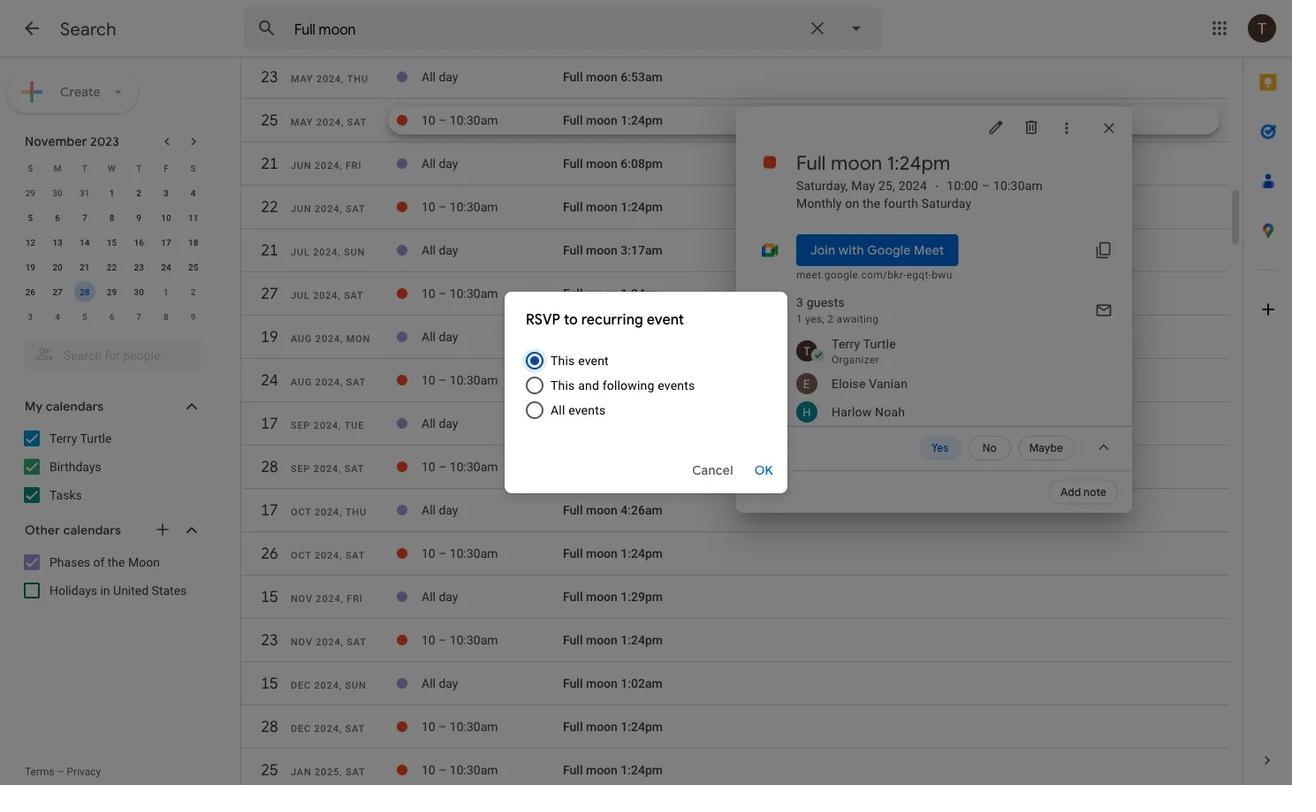 Task type: locate. For each thing, give the bounding box(es) containing it.
2 28 link from the top
[[254, 711, 286, 743]]

5 day from the top
[[439, 416, 458, 431]]

full moon 1:24pm button inside 23 row
[[563, 633, 663, 647]]

full inside the 24 row
[[563, 373, 583, 387]]

oct for 26
[[291, 550, 312, 561]]

search image
[[249, 11, 285, 46]]

2 15 link from the top
[[254, 667, 286, 699]]

23 inside row group
[[134, 262, 144, 272]]

row up 15 element at the top left
[[17, 205, 207, 230]]

20 element
[[47, 256, 68, 278]]

2 horizontal spatial 1
[[797, 313, 803, 325]]

5 row from the top
[[17, 255, 207, 279]]

1:24pm for dec 2024 , sat
[[621, 719, 663, 734]]

8 full moon 1:24pm button from the top
[[563, 763, 663, 777]]

2024 left tue
[[314, 420, 339, 431]]

6 day from the top
[[439, 503, 458, 517]]

saturday,
[[797, 178, 848, 193]]

sun down nov 2024 , sat
[[345, 680, 366, 691]]

⋅
[[934, 178, 940, 193]]

3 10 – 10:30am cell from the top
[[422, 279, 563, 308]]

10:30am inside full moon 1:24pm saturday, may 25, 2024 ⋅ 10:00 – 10:30am monthly on the fourth saturday
[[994, 178, 1043, 193]]

full moon 1:24pm inside 23 row
[[563, 633, 663, 647]]

full moon 1:24pm up recurring
[[563, 286, 663, 301]]

terry turtle inside my calendars list
[[50, 431, 112, 446]]

15 row
[[241, 581, 1229, 621], [241, 667, 1229, 708]]

sun for 21
[[344, 247, 365, 258]]

day
[[439, 70, 458, 84], [439, 156, 458, 171], [439, 243, 458, 257], [439, 330, 458, 344], [439, 416, 458, 431], [439, 503, 458, 517], [439, 589, 458, 604], [439, 676, 458, 691]]

full moon 1:24pm button for oct 2024 , sat
[[563, 546, 663, 561]]

4 full moon 1:24pm from the top
[[563, 373, 663, 387]]

privacy link
[[67, 766, 101, 778]]

21 link for full moon 6:08pm
[[254, 148, 286, 179]]

yes button
[[919, 436, 962, 461]]

1:24pm for aug 2024 , sat
[[621, 373, 663, 387]]

sat up jul 2024 , sun
[[346, 203, 365, 214]]

3 full moon 1:24pm button from the top
[[563, 286, 663, 301]]

thu up may 2024 , sat
[[347, 73, 369, 84]]

may 2024 , sat
[[291, 117, 367, 128]]

None search field
[[0, 332, 219, 371]]

5 all day from the top
[[422, 416, 458, 431]]

0 vertical spatial 23
[[260, 67, 278, 87]]

option group
[[522, 348, 766, 440]]

10 – 10:30am inside 22 row
[[422, 200, 498, 214]]

3 down 26 'element'
[[28, 311, 33, 322]]

29 inside "element"
[[107, 286, 117, 297]]

1 day from the top
[[439, 70, 458, 84]]

0 vertical spatial 15 link
[[254, 581, 286, 613]]

1 vertical spatial sep
[[291, 463, 311, 474]]

22 row
[[241, 191, 1229, 232]]

november 2023 grid
[[17, 156, 207, 329]]

1:24pm inside 27 row
[[621, 286, 663, 301]]

17 down 24 link
[[260, 413, 278, 434]]

all for full moon 6:08pm
[[422, 156, 436, 171]]

27 down 20
[[52, 286, 63, 297]]

2024 for nov 2024 , sat
[[316, 637, 341, 648]]

full moon 1:24pm button for aug 2024 , sat
[[563, 373, 663, 387]]

phases of the moon
[[50, 555, 160, 569]]

moon down full moon 6:53am "button"
[[586, 113, 618, 128]]

moon inside 19 row
[[586, 330, 618, 344]]

jun for 21
[[291, 160, 312, 171]]

may for 23
[[291, 73, 313, 84]]

25 element
[[183, 256, 204, 278]]

28 element
[[74, 281, 95, 302]]

6 all day from the top
[[422, 503, 458, 517]]

1 25 row from the top
[[241, 104, 1229, 145]]

0 vertical spatial 2
[[136, 187, 141, 198]]

calendars inside my calendars dropdown button
[[46, 399, 104, 415]]

1 vertical spatial 22
[[107, 262, 117, 272]]

1 jul from the top
[[291, 247, 310, 258]]

ok button
[[748, 454, 781, 486]]

december 2 element
[[183, 281, 204, 302]]

all day
[[422, 70, 458, 84], [422, 156, 458, 171], [422, 243, 458, 257], [422, 330, 458, 344], [422, 416, 458, 431], [422, 503, 458, 517], [422, 589, 458, 604], [422, 676, 458, 691]]

21 link
[[254, 148, 286, 179], [254, 234, 286, 266]]

sat down dec 2024 , sun
[[345, 723, 365, 734]]

terry up organizer
[[832, 336, 860, 351]]

row up december 6 element
[[17, 279, 207, 304]]

17 down 10 element
[[161, 237, 171, 248]]

29 element
[[101, 281, 122, 302]]

10 for sep 2024 , sat
[[422, 459, 436, 474]]

full for jun 2024 , fri
[[563, 156, 583, 171]]

10:30am for nov 2024 , sat
[[450, 633, 498, 647]]

2024 inside 26 row
[[315, 550, 340, 561]]

0 vertical spatial 21 link
[[254, 148, 286, 179]]

23 element
[[128, 256, 150, 278]]

oct down sep 2024 , sat
[[291, 507, 312, 518]]

harlow noah
[[832, 404, 905, 419]]

27 up 19 link on the left top of the page
[[260, 283, 278, 304]]

nov down oct 2024 , sat
[[291, 593, 313, 604]]

sat for jul 2024 , sat
[[344, 290, 364, 301]]

2 horizontal spatial terry
[[832, 336, 860, 351]]

10:30am inside the 24 row
[[450, 373, 498, 387]]

1 17 row from the top
[[241, 408, 1229, 448]]

nov for 23
[[291, 637, 313, 648]]

recurring
[[581, 311, 643, 329]]

0 vertical spatial jul
[[291, 247, 310, 258]]

0 vertical spatial 25 link
[[254, 104, 286, 136]]

in
[[100, 583, 110, 598]]

vanian
[[869, 376, 908, 391]]

oct inside "17" row
[[291, 507, 312, 518]]

0 horizontal spatial 24
[[161, 262, 171, 272]]

1:24pm inside 23 row
[[621, 633, 663, 647]]

7
[[82, 212, 87, 223], [136, 311, 141, 322]]

sat inside 22 row
[[346, 203, 365, 214]]

day for full moon 7:34pm
[[439, 416, 458, 431]]

full moon 7:34pm button
[[563, 416, 663, 431]]

1 vertical spatial 7
[[136, 311, 141, 322]]

turtle up organizer
[[863, 336, 896, 351]]

, down jun 2024 , sat on the left of page
[[338, 247, 341, 258]]

23 for 10
[[260, 630, 278, 650]]

full moon 1:24pm button inside the 24 row
[[563, 373, 663, 387]]

10:30am
[[450, 113, 498, 128], [994, 178, 1043, 193], [450, 200, 498, 214], [450, 286, 498, 301], [450, 373, 498, 387], [450, 459, 498, 474], [450, 546, 498, 561], [450, 633, 498, 647], [450, 719, 498, 734], [450, 763, 498, 777]]

all day cell for full moon 1:02am
[[422, 669, 563, 698]]

1 left yes,
[[797, 313, 803, 325]]

1 17 link from the top
[[254, 408, 286, 439]]

full for may 2024 , thu
[[563, 70, 583, 84]]

full moon 1:24pm heading
[[797, 150, 951, 175]]

1 vertical spatial 28 link
[[254, 711, 286, 743]]

, inside the 24 row
[[340, 377, 343, 388]]

10 – 10:30am cell for dec 2024 , sat
[[422, 713, 563, 741]]

2 full moon 1:24pm button from the top
[[563, 200, 663, 214]]

2 dec from the top
[[291, 723, 311, 734]]

2 17 row from the top
[[241, 494, 1229, 535]]

terry inside my calendars list
[[50, 431, 77, 446]]

10 inside 26 row
[[422, 546, 436, 561]]

full moon 1:24pm button up full moon 1:29pm
[[563, 546, 663, 561]]

all day cell inside 19 row
[[422, 323, 563, 351]]

0 horizontal spatial 6
[[55, 212, 60, 223]]

2 vertical spatial 15
[[260, 673, 278, 694]]

2024 for sep 2024 , tue
[[314, 420, 339, 431]]

full inside 26 row
[[563, 546, 583, 561]]

29 down "22" element
[[107, 286, 117, 297]]

28 row
[[241, 451, 1229, 492], [241, 711, 1229, 751]]

7 all day from the top
[[422, 589, 458, 604]]

22 inside row
[[260, 197, 278, 217]]

turtle up birthdays
[[80, 431, 112, 446]]

1 sep from the top
[[291, 420, 311, 431]]

full moon 1:24pm button down full moon 1:29pm button
[[563, 633, 663, 647]]

21 down the '14'
[[80, 262, 90, 272]]

1 oct from the top
[[291, 507, 312, 518]]

4 10 – 10:30am cell from the top
[[422, 366, 563, 394]]

jun for 22
[[291, 203, 312, 214]]

, down dec 2024 , sun
[[339, 723, 342, 734]]

21 row
[[241, 148, 1229, 188], [241, 234, 1229, 275]]

0 vertical spatial 28 row
[[241, 451, 1229, 492]]

2024 for oct 2024 , sat
[[315, 550, 340, 561]]

all day inside 23 row
[[422, 70, 458, 84]]

aug inside 19 row
[[291, 333, 312, 344]]

0 vertical spatial 25
[[260, 110, 278, 130]]

1:24pm
[[621, 113, 663, 128], [887, 150, 951, 175], [621, 200, 663, 214], [621, 286, 663, 301], [621, 373, 663, 387], [621, 546, 663, 561], [621, 633, 663, 647], [621, 719, 663, 734], [621, 763, 663, 777]]

full moon 11:26am button
[[563, 330, 670, 344]]

, for jun 2024 , fri
[[340, 160, 343, 171]]

moon for may 2024 , thu
[[586, 70, 618, 84]]

26 inside 'element'
[[25, 286, 35, 297]]

harlow
[[832, 404, 872, 419]]

18 element
[[183, 232, 204, 253]]

0 horizontal spatial 5
[[28, 212, 33, 223]]

1 vertical spatial jun
[[291, 203, 312, 214]]

day for full moon 3:17am
[[439, 243, 458, 257]]

0 vertical spatial event
[[647, 311, 684, 329]]

2 17 link from the top
[[254, 494, 286, 526]]

15 up "22" element
[[107, 237, 117, 248]]

dec
[[291, 680, 311, 691], [291, 723, 311, 734]]

full moon 3:17am button
[[563, 243, 663, 257]]

– inside 26 row
[[439, 546, 447, 561]]

full moon 1:24pm button down this event
[[563, 373, 663, 387]]

19 inside 19 "element"
[[25, 262, 35, 272]]

10 – 10:30am for nov 2024 , sat
[[422, 633, 498, 647]]

1 vertical spatial event
[[578, 353, 609, 368]]

6 all day cell from the top
[[422, 496, 563, 524]]

full moon 1:24pm button down "full moon 1:02am" at bottom
[[563, 719, 663, 734]]

, inside 19 row
[[340, 333, 343, 344]]

1 vertical spatial 15 link
[[254, 667, 286, 699]]

1 21 link from the top
[[254, 148, 286, 179]]

1 vertical spatial 24
[[260, 370, 278, 390]]

2024 for may 2024 , thu
[[316, 73, 341, 84]]

search heading
[[60, 18, 117, 40]]

1 vertical spatial 15
[[260, 587, 278, 607]]

10 – 10:30am inside 23 row
[[422, 633, 498, 647]]

all day cell inside 23 row
[[422, 63, 563, 91]]

2 aug from the top
[[291, 377, 312, 388]]

delete event image
[[1023, 118, 1041, 136]]

5 10 – 10:30am from the top
[[422, 459, 498, 474]]

2 this from the top
[[551, 378, 575, 393]]

2024 up 2025
[[314, 723, 339, 734]]

23 down 16
[[134, 262, 144, 272]]

eloise vanian
[[832, 376, 908, 391]]

full moon 1:24pm button inside 26 row
[[563, 546, 663, 561]]

aug inside the 24 row
[[291, 377, 312, 388]]

0 horizontal spatial event
[[578, 353, 609, 368]]

s right f
[[191, 163, 196, 173]]

17 link down 24 link
[[254, 408, 286, 439]]

10 inside the 24 row
[[422, 373, 436, 387]]

25 for jan 2025
[[260, 760, 278, 780]]

2 sep from the top
[[291, 463, 311, 474]]

s up "october 29" element on the top left of page
[[28, 163, 33, 173]]

5 full moon 1:24pm from the top
[[563, 546, 663, 561]]

10 – 10:30am cell inside 27 row
[[422, 279, 563, 308]]

0 horizontal spatial 22
[[107, 262, 117, 272]]

8 up 15 element at the top left
[[109, 212, 114, 223]]

sat for aug 2024 , sat
[[346, 377, 366, 388]]

1 vertical spatial the
[[108, 555, 125, 569]]

3 all day from the top
[[422, 243, 458, 257]]

21 link for full moon 3:17am
[[254, 234, 286, 266]]

21 down 22 link
[[260, 240, 278, 260]]

30 for "30" element
[[134, 286, 144, 297]]

jul 2024 , sun
[[291, 247, 365, 258]]

jan 2025 , sat
[[291, 766, 365, 778]]

calendars inside other calendars dropdown button
[[63, 522, 121, 538]]

full moon 1:24pm
[[563, 113, 663, 128], [563, 200, 663, 214], [563, 286, 663, 301], [563, 373, 663, 387], [563, 546, 663, 561], [563, 633, 663, 647], [563, 719, 663, 734], [563, 763, 663, 777]]

rsvp to recurring event heading
[[526, 309, 766, 331]]

egqt-
[[907, 269, 932, 281]]

1 full moon 1:24pm from the top
[[563, 113, 663, 128]]

mon
[[346, 333, 371, 344]]

2 vertical spatial 21
[[80, 262, 90, 272]]

0 vertical spatial events
[[658, 378, 695, 393]]

15 left dec 2024 , sun
[[260, 673, 278, 694]]

this for this and following events
[[551, 378, 575, 393]]

2 23 row from the top
[[241, 624, 1229, 665]]

2 up 16 element
[[136, 187, 141, 198]]

oct
[[291, 507, 312, 518], [291, 550, 312, 561]]

noah
[[875, 404, 905, 419]]

terry turtle down harlow in the right bottom of the page
[[797, 433, 861, 447]]

0 vertical spatial 8
[[109, 212, 114, 223]]

0 vertical spatial calendars
[[46, 399, 104, 415]]

0 horizontal spatial events
[[569, 403, 606, 417]]

2 nov from the top
[[291, 637, 313, 648]]

25 down 18
[[188, 262, 198, 272]]

1 horizontal spatial 29
[[107, 286, 117, 297]]

full moon 1:24pm button down full moon 1:02am 'button'
[[563, 763, 663, 777]]

event up and
[[578, 353, 609, 368]]

28 link for dec 2024 , sat
[[254, 711, 286, 743]]

full moon 1:24pm for oct 2024 , sat
[[563, 546, 663, 561]]

the right of
[[108, 555, 125, 569]]

full inside 19 row
[[563, 330, 583, 344]]

may for 25
[[291, 117, 313, 128]]

8 10 – 10:30am from the top
[[422, 719, 498, 734]]

4 full moon 1:24pm button from the top
[[563, 373, 663, 387]]

eloise vanian tree item
[[772, 370, 1132, 398]]

10 – 10:30am inside 26 row
[[422, 546, 498, 561]]

6
[[55, 212, 60, 223], [109, 311, 114, 322]]

all day cell for full moon 3:17am
[[422, 236, 563, 264]]

moon down full moon 1:02am 'button'
[[586, 763, 618, 777]]

2 row from the top
[[17, 180, 207, 205]]

2 day from the top
[[439, 156, 458, 171]]

9 up 16 element
[[136, 212, 141, 223]]

23 left nov 2024 , sat
[[260, 630, 278, 650]]

2024 down the may 2024 , thu
[[316, 117, 341, 128]]

full for nov 2024 , sat
[[563, 633, 583, 647]]

1 vertical spatial 23 row
[[241, 624, 1229, 665]]

3 down f
[[164, 187, 169, 198]]

1 full moon 1:24pm button from the top
[[563, 113, 663, 128]]

25 row
[[241, 104, 1229, 145], [241, 754, 1229, 785]]

16 element
[[128, 232, 150, 253]]

– inside 27 row
[[439, 286, 447, 301]]

23 link
[[254, 61, 286, 93], [254, 624, 286, 656]]

9
[[136, 212, 141, 223], [191, 311, 196, 322]]

1 vertical spatial 29
[[107, 286, 117, 297]]

27 link
[[254, 278, 286, 309]]

4 day from the top
[[439, 330, 458, 344]]

add
[[1061, 485, 1081, 499]]

sat inside 26 row
[[346, 550, 365, 561]]

29 for "october 29" element on the top left of page
[[25, 187, 35, 198]]

1 vertical spatial 3
[[797, 295, 804, 309]]

2 horizontal spatial 2
[[828, 313, 834, 325]]

moon for sep 2024 , tue
[[586, 416, 618, 431]]

2 23 link from the top
[[254, 624, 286, 656]]

29 for 29 "element"
[[107, 286, 117, 297]]

, down "oct 2024 , thu"
[[340, 550, 342, 561]]

all day inside 19 row
[[422, 330, 458, 344]]

10 for jul 2024 , sat
[[422, 286, 436, 301]]

21 row up 22 row
[[241, 148, 1229, 188]]

7:34pm
[[621, 416, 663, 431]]

2024 up dec 2024 , sat
[[314, 680, 339, 691]]

5 inside december 5 element
[[82, 311, 87, 322]]

1 vertical spatial dec
[[291, 723, 311, 734]]

3 day from the top
[[439, 243, 458, 257]]

19
[[25, 262, 35, 272], [260, 327, 278, 347]]

9 10 – 10:30am cell from the top
[[422, 756, 563, 784]]

full for jan 2025 , sat
[[563, 763, 583, 777]]

– for jul 2024 , sat
[[439, 286, 447, 301]]

, down nov 2024 , sat
[[339, 680, 342, 691]]

1 10 – 10:30am cell from the top
[[422, 106, 563, 134]]

moon left the 4:26am
[[586, 503, 618, 517]]

2024 up may 2024 , sat
[[316, 73, 341, 84]]

1 vertical spatial 17 row
[[241, 494, 1229, 535]]

17 link up 26 "link"
[[254, 494, 286, 526]]

day for full moon 4:26am
[[439, 503, 458, 517]]

sep down sep 2024 , tue
[[291, 463, 311, 474]]

2024 for dec 2024 , sun
[[314, 680, 339, 691]]

moon inside full moon 1:24pm saturday, may 25, 2024 ⋅ 10:00 – 10:30am monthly on the fourth saturday
[[831, 150, 883, 175]]

24 for 24 link
[[260, 370, 278, 390]]

to
[[564, 311, 578, 329]]

moon up rsvp to recurring event
[[586, 286, 618, 301]]

– inside 23 row
[[439, 633, 447, 647]]

0 horizontal spatial 29
[[25, 187, 35, 198]]

26 element
[[20, 281, 41, 302]]

sat up mon
[[344, 290, 364, 301]]

, inside 22 row
[[340, 203, 343, 214]]

0 vertical spatial jun
[[291, 160, 312, 171]]

full moon 1:24pm inside 22 row
[[563, 200, 663, 214]]

full moon 1:24pm inside 26 row
[[563, 546, 663, 561]]

1 vertical spatial 15 row
[[241, 667, 1229, 708]]

this left and
[[551, 378, 575, 393]]

10:30am inside 27 row
[[450, 286, 498, 301]]

19 link
[[254, 321, 286, 353]]

10 inside 22 row
[[422, 200, 436, 214]]

26 down 19 "element" at the left top
[[25, 286, 35, 297]]

1 aug from the top
[[291, 333, 312, 344]]

10:30am for oct 2024 , sat
[[450, 546, 498, 561]]

1 28 row from the top
[[241, 451, 1229, 492]]

aug for 24
[[291, 377, 312, 388]]

2 10 – 10:30am cell from the top
[[422, 193, 563, 221]]

0 horizontal spatial s
[[28, 163, 33, 173]]

moon left "6:08pm"
[[586, 156, 618, 171]]

1 vertical spatial 25 link
[[254, 754, 286, 785]]

option group containing this event
[[522, 348, 766, 440]]

clear search image
[[800, 11, 835, 46]]

2 horizontal spatial turtle
[[863, 336, 896, 351]]

1:24pm for may 2024 , sat
[[621, 113, 663, 128]]

0 vertical spatial thu
[[347, 73, 369, 84]]

2 10 – 10:30am from the top
[[422, 200, 498, 214]]

1 vertical spatial 8
[[164, 311, 169, 322]]

4 row from the top
[[17, 230, 207, 255]]

t left f
[[136, 163, 142, 173]]

2 oct from the top
[[291, 550, 312, 561]]

1 horizontal spatial 7
[[136, 311, 141, 322]]

all for full moon 1:02am
[[422, 676, 436, 691]]

turtle inside my calendars list
[[80, 431, 112, 446]]

full moon 1:24pm button inside 27 row
[[563, 286, 663, 301]]

november 2023
[[25, 133, 119, 149]]

10 – 10:30am cell inside 26 row
[[422, 539, 563, 568]]

full moon 1:24pm for dec 2024 , sat
[[563, 719, 663, 734]]

day inside 19 row
[[439, 330, 458, 344]]

sat inside the 24 row
[[346, 377, 366, 388]]

2024
[[316, 73, 341, 84], [316, 117, 341, 128], [315, 160, 340, 171], [899, 178, 927, 193], [315, 203, 340, 214], [313, 247, 338, 258], [313, 290, 338, 301], [315, 333, 340, 344], [315, 377, 340, 388], [314, 420, 339, 431], [314, 463, 339, 474], [315, 507, 340, 518], [315, 550, 340, 561], [316, 593, 341, 604], [316, 637, 341, 648], [314, 680, 339, 691], [314, 723, 339, 734]]

dec inside 15 "row"
[[291, 680, 311, 691]]

thu inside "17" row
[[346, 507, 367, 518]]

full moon 1:24pm down "full moon 1:02am" at bottom
[[563, 719, 663, 734]]

turtle
[[863, 336, 896, 351], [80, 431, 112, 446], [828, 433, 861, 447]]

full inside 27 row
[[563, 286, 583, 301]]

row containing s
[[17, 156, 207, 180]]

27 row
[[241, 278, 1229, 318]]

all day cell for full moon 6:08pm
[[422, 149, 563, 178]]

7 full moon 1:24pm from the top
[[563, 719, 663, 734]]

all inside 23 row
[[422, 70, 436, 84]]

7 10 – 10:30am from the top
[[422, 633, 498, 647]]

1 vertical spatial sun
[[345, 680, 366, 691]]

sat for jun 2024 , sat
[[346, 203, 365, 214]]

0 vertical spatial 5
[[28, 212, 33, 223]]

row group
[[17, 180, 207, 329]]

6 full moon 1:24pm button from the top
[[563, 633, 663, 647]]

27 inside november 2023 grid
[[52, 286, 63, 297]]

full moon 1:24pm down full moon 6:08pm at the top of the page
[[563, 200, 663, 214]]

7 10 – 10:30am cell from the top
[[422, 626, 563, 654]]

3 full moon 1:24pm from the top
[[563, 286, 663, 301]]

22 for "22" element
[[107, 262, 117, 272]]

jul 2024 , sat
[[291, 290, 364, 301]]

24
[[161, 262, 171, 272], [260, 370, 278, 390]]

oct right 26 "link"
[[291, 550, 312, 561]]

all for full moon 7:34pm
[[422, 416, 436, 431]]

1 all day cell from the top
[[422, 63, 563, 91]]

birthdays
[[50, 459, 101, 474]]

, up may 2024 , sat
[[341, 73, 344, 84]]

8 all day cell from the top
[[422, 669, 563, 698]]

28 left sep 2024 , sat
[[260, 457, 278, 477]]

tab list
[[1244, 57, 1292, 736]]

1 horizontal spatial t
[[136, 163, 142, 173]]

0 vertical spatial 17 row
[[241, 408, 1229, 448]]

5 down 28 element
[[82, 311, 87, 322]]

22 inside november 2023 grid
[[107, 262, 117, 272]]

1 horizontal spatial 1
[[164, 286, 169, 297]]

10 – 10:30am inside 27 row
[[422, 286, 498, 301]]

6 row from the top
[[17, 279, 207, 304]]

8
[[109, 212, 114, 223], [164, 311, 169, 322]]

10 – 10:30am for may 2024 , sat
[[422, 113, 498, 128]]

0 vertical spatial 17 link
[[254, 408, 286, 439]]

2 vertical spatial 28
[[260, 717, 278, 737]]

7 down "30" element
[[136, 311, 141, 322]]

14 element
[[74, 232, 95, 253]]

1 15 link from the top
[[254, 581, 286, 613]]

23
[[260, 67, 278, 87], [134, 262, 144, 272], [260, 630, 278, 650]]

10 inside 23 row
[[422, 633, 436, 647]]

19 down '12'
[[25, 262, 35, 272]]

1 horizontal spatial 6
[[109, 311, 114, 322]]

17 for full moon 7:34pm
[[260, 413, 278, 434]]

2024 up dec 2024 , sun
[[316, 637, 341, 648]]

0 vertical spatial 28 link
[[254, 451, 286, 483]]

1 horizontal spatial 5
[[82, 311, 87, 322]]

sun for 15
[[345, 680, 366, 691]]

27
[[260, 283, 278, 304], [52, 286, 63, 297]]

7 row from the top
[[17, 304, 207, 329]]

holidays
[[50, 583, 97, 598]]

dec 2024 , sat
[[291, 723, 365, 734]]

17 row
[[241, 408, 1229, 448], [241, 494, 1229, 535]]

october 31 element
[[74, 182, 95, 203]]

–
[[439, 113, 447, 128], [982, 178, 990, 193], [439, 200, 447, 214], [439, 286, 447, 301], [439, 373, 447, 387], [439, 459, 447, 474], [439, 546, 447, 561], [439, 633, 447, 647], [439, 719, 447, 734], [439, 763, 447, 777], [57, 766, 64, 778]]

full moon 1:29pm button
[[563, 589, 663, 604]]

2 21 row from the top
[[241, 234, 1229, 275]]

2024 up jul 2024 , sat
[[313, 247, 338, 258]]

sep
[[291, 420, 311, 431], [291, 463, 311, 474]]

7 day from the top
[[439, 589, 458, 604]]

2024 for jun 2024 , fri
[[315, 160, 340, 171]]

awaiting
[[837, 313, 879, 325]]

, down aug 2024 , mon
[[340, 377, 343, 388]]

nov 2024 , sat
[[291, 637, 367, 648]]

1 t from the left
[[82, 163, 87, 173]]

1 vertical spatial oct
[[291, 550, 312, 561]]

jul for 21
[[291, 247, 310, 258]]

19 inside 19 link
[[260, 327, 278, 347]]

8 day from the top
[[439, 676, 458, 691]]

sat for jan 2025 , sat
[[346, 766, 365, 778]]

1 horizontal spatial 4
[[191, 187, 196, 198]]

yes
[[932, 442, 949, 455]]

option group inside rsvp to recurring event dialog
[[522, 348, 766, 440]]

10 – 10:30am cell inside the 24 row
[[422, 366, 563, 394]]

0 horizontal spatial 4
[[55, 311, 60, 322]]

None search field
[[244, 7, 882, 50]]

november
[[25, 133, 87, 149]]

1 15 row from the top
[[241, 581, 1229, 621]]

0 horizontal spatial 2
[[136, 187, 141, 198]]

jul up jul 2024 , sat
[[291, 247, 310, 258]]

2 full moon 1:24pm from the top
[[563, 200, 663, 214]]

1 horizontal spatial 2
[[191, 286, 196, 297]]

all day for full moon 4:26am
[[422, 503, 458, 517]]

30 up "december 7" element
[[134, 286, 144, 297]]

this down to
[[551, 353, 575, 368]]

10:30am inside 26 row
[[450, 546, 498, 561]]

10 – 10:30am for jun 2024 , sat
[[422, 200, 498, 214]]

3 all day cell from the top
[[422, 236, 563, 264]]

full inside 22 row
[[563, 200, 583, 214]]

jun
[[291, 160, 312, 171], [291, 203, 312, 214]]

, up aug 2024 , mon
[[338, 290, 341, 301]]

1:24pm inside 26 row
[[621, 546, 663, 561]]

2 vertical spatial 3
[[28, 311, 33, 322]]

moon for jul 2024 , sun
[[586, 243, 618, 257]]

24 element
[[156, 256, 177, 278]]

0 horizontal spatial the
[[108, 555, 125, 569]]

cell
[[563, 453, 1220, 481]]

jul right 27 link
[[291, 290, 310, 301]]

21 inside november 2023 grid
[[80, 262, 90, 272]]

2024 inside 27 row
[[313, 290, 338, 301]]

m
[[54, 163, 61, 173]]

1 horizontal spatial 9
[[191, 311, 196, 322]]

4 10 – 10:30am from the top
[[422, 373, 498, 387]]

1 25 link from the top
[[254, 104, 286, 136]]

28
[[80, 286, 90, 297], [260, 457, 278, 477], [260, 717, 278, 737]]

this
[[551, 353, 575, 368], [551, 378, 575, 393]]

moon left the 6:53am
[[586, 70, 618, 84]]

1 vertical spatial aug
[[291, 377, 312, 388]]

5 all day cell from the top
[[422, 409, 563, 438]]

2 28 row from the top
[[241, 711, 1229, 751]]

1 23 link from the top
[[254, 61, 286, 93]]

17 link
[[254, 408, 286, 439], [254, 494, 286, 526]]

1 vertical spatial this
[[551, 378, 575, 393]]

0 vertical spatial 28
[[80, 286, 90, 297]]

2 vertical spatial 1
[[797, 313, 803, 325]]

0 horizontal spatial terry turtle
[[50, 431, 112, 446]]

cancel button
[[685, 454, 741, 486]]

25
[[260, 110, 278, 130], [188, 262, 198, 272], [260, 760, 278, 780]]

3 row from the top
[[17, 205, 207, 230]]

1 vertical spatial 23
[[134, 262, 144, 272]]

29 left october 30 element
[[25, 187, 35, 198]]

moon inside 27 row
[[586, 286, 618, 301]]

6 full moon 1:24pm from the top
[[563, 633, 663, 647]]

all inside option group
[[551, 403, 565, 417]]

1 horizontal spatial s
[[191, 163, 196, 173]]

full for aug 2024 , sat
[[563, 373, 583, 387]]

full moon 6:08pm
[[563, 156, 663, 171]]

6 10 – 10:30am cell from the top
[[422, 539, 563, 568]]

0 vertical spatial 25 row
[[241, 104, 1229, 145]]

1 horizontal spatial 30
[[134, 286, 144, 297]]

0 vertical spatial 6
[[55, 212, 60, 223]]

10:30am inside 23 row
[[450, 633, 498, 647]]

10 for jun 2024 , sat
[[422, 200, 436, 214]]

0 vertical spatial this
[[551, 353, 575, 368]]

sat up dec 2024 , sun
[[347, 637, 367, 648]]

december 8 element
[[156, 306, 177, 327]]

0 horizontal spatial t
[[82, 163, 87, 173]]

2 vertical spatial 23
[[260, 630, 278, 650]]

17 row up 26 row in the bottom of the page
[[241, 494, 1229, 535]]

all day cell for full moon 6:53am
[[422, 63, 563, 91]]

, left mon
[[340, 333, 343, 344]]

full moon 1:24pm down full moon 1:29pm button
[[563, 633, 663, 647]]

10:30am for jan 2025 , sat
[[450, 763, 498, 777]]

thu
[[347, 73, 369, 84], [346, 507, 367, 518]]

1 10 – 10:30am from the top
[[422, 113, 498, 128]]

all events
[[551, 403, 606, 417]]

sat down tue
[[345, 463, 364, 474]]

2 jun from the top
[[291, 203, 312, 214]]

1 all day from the top
[[422, 70, 458, 84]]

, for aug 2024 , mon
[[340, 333, 343, 344]]

terry turtle up birthdays
[[50, 431, 112, 446]]

6 10 – 10:30am from the top
[[422, 546, 498, 561]]

2 25 link from the top
[[254, 754, 286, 785]]

moon inside 26 row
[[586, 546, 618, 561]]

full moon 1:24pm inside 27 row
[[563, 286, 663, 301]]

row down 29 "element"
[[17, 304, 207, 329]]

all inside 19 row
[[422, 330, 436, 344]]

10 – 10:30am
[[422, 113, 498, 128], [422, 200, 498, 214], [422, 286, 498, 301], [422, 373, 498, 387], [422, 459, 498, 474], [422, 546, 498, 561], [422, 633, 498, 647], [422, 719, 498, 734], [422, 763, 498, 777]]

5 full moon 1:24pm button from the top
[[563, 546, 663, 561]]

1 jun from the top
[[291, 160, 312, 171]]

, inside 27 row
[[338, 290, 341, 301]]

2024 down sep 2024 , tue
[[314, 463, 339, 474]]

10 – 10:30am for dec 2024 , sat
[[422, 719, 498, 734]]

this for this event
[[551, 353, 575, 368]]

full for jul 2024 , sat
[[563, 286, 583, 301]]

19 for 19 link on the left top of the page
[[260, 327, 278, 347]]

23 row
[[241, 61, 1229, 102], [241, 624, 1229, 665]]

5 10 – 10:30am cell from the top
[[422, 453, 563, 481]]

1 dec from the top
[[291, 680, 311, 691]]

1 vertical spatial 21 row
[[241, 234, 1229, 275]]

1 vertical spatial 2
[[191, 286, 196, 297]]

full for oct 2024 , sat
[[563, 546, 583, 561]]

4 all day cell from the top
[[422, 323, 563, 351]]

6 down october 30 element
[[55, 212, 60, 223]]

0 vertical spatial 17
[[161, 237, 171, 248]]

15 element
[[101, 232, 122, 253]]

dec for 28
[[291, 723, 311, 734]]

2025
[[315, 766, 340, 778]]

9 down december 2 element at the left of the page
[[191, 311, 196, 322]]

9 10 – 10:30am from the top
[[422, 763, 498, 777]]

1:24pm inside the 24 row
[[621, 373, 663, 387]]

sat right 2025
[[346, 766, 365, 778]]

, for dec 2024 , sat
[[339, 723, 342, 734]]

10:30am inside 22 row
[[450, 200, 498, 214]]

4 all day from the top
[[422, 330, 458, 344]]

december 6 element
[[101, 306, 122, 327]]

nov
[[291, 593, 313, 604], [291, 637, 313, 648]]

1 horizontal spatial event
[[647, 311, 684, 329]]

0 horizontal spatial 1
[[109, 187, 114, 198]]

full moon 1:24pm button up recurring
[[563, 286, 663, 301]]

24 inside november 2023 grid
[[161, 262, 171, 272]]

8 all day from the top
[[422, 676, 458, 691]]

27 element
[[47, 281, 68, 302]]

2 all day cell from the top
[[422, 149, 563, 178]]

10 – 10:30am cell
[[422, 106, 563, 134], [422, 193, 563, 221], [422, 279, 563, 308], [422, 366, 563, 394], [422, 453, 563, 481], [422, 539, 563, 568], [422, 626, 563, 654], [422, 713, 563, 741], [422, 756, 563, 784]]

1 this from the top
[[551, 353, 575, 368]]

moon inside 22 row
[[586, 200, 618, 214]]

full moon 1:24pm saturday, may 25, 2024 ⋅ 10:00 – 10:30am monthly on the fourth saturday
[[797, 150, 1043, 210]]

23 for all
[[260, 67, 278, 87]]

full moon 1:24pm for jan 2025 , sat
[[563, 763, 663, 777]]

jun right 22 link
[[291, 203, 312, 214]]

2 jul from the top
[[291, 290, 310, 301]]

5 down "october 29" element on the top left of page
[[28, 212, 33, 223]]

4 up 11 element
[[191, 187, 196, 198]]

2024 inside full moon 1:24pm saturday, may 25, 2024 ⋅ 10:00 – 10:30am monthly on the fourth saturday
[[899, 178, 927, 193]]

full moon 1:24pm button inside 22 row
[[563, 200, 663, 214]]

harlow noah tree item
[[772, 398, 1132, 426]]

1 28 link from the top
[[254, 451, 286, 483]]

1 vertical spatial 28 row
[[241, 711, 1229, 751]]

may
[[291, 73, 313, 84], [291, 117, 313, 128], [852, 178, 875, 193]]

0 horizontal spatial 26
[[25, 286, 35, 297]]

0 vertical spatial 21
[[260, 153, 278, 174]]

moon for nov 2024 , sat
[[586, 633, 618, 647]]

row down w
[[17, 180, 207, 205]]

26 inside "link"
[[260, 543, 278, 564]]

1:24pm inside 28 row
[[621, 719, 663, 734]]

no
[[983, 442, 997, 455]]

8 full moon 1:24pm from the top
[[563, 763, 663, 777]]

all day cell
[[422, 63, 563, 91], [422, 149, 563, 178], [422, 236, 563, 264], [422, 323, 563, 351], [422, 409, 563, 438], [422, 496, 563, 524], [422, 583, 563, 611], [422, 669, 563, 698]]

0 horizontal spatial 30
[[52, 187, 63, 198]]

2 vertical spatial 2
[[828, 313, 834, 325]]

saturday
[[922, 196, 972, 210]]

, inside 26 row
[[340, 550, 342, 561]]

dec up jan
[[291, 723, 311, 734]]

may up jun 2024 , fri
[[291, 117, 313, 128]]

row
[[17, 156, 207, 180], [17, 180, 207, 205], [17, 205, 207, 230], [17, 230, 207, 255], [17, 255, 207, 279], [17, 279, 207, 304], [17, 304, 207, 329]]

1:24pm for oct 2024 , sat
[[621, 546, 663, 561]]

1 nov from the top
[[291, 593, 313, 604]]

23 down search image
[[260, 67, 278, 87]]

moon inside the 24 row
[[586, 373, 618, 387]]

my calendars list
[[4, 424, 219, 509]]

10 for oct 2024 , sat
[[422, 546, 436, 561]]

23 link down search image
[[254, 61, 286, 93]]

1 horizontal spatial events
[[658, 378, 695, 393]]



Task type: vqa. For each thing, say whether or not it's contained in the screenshot.


Task type: describe. For each thing, give the bounding box(es) containing it.
0 horizontal spatial 3
[[28, 311, 33, 322]]

10 – 10:30am for aug 2024 , sat
[[422, 373, 498, 387]]

full moon 3:17am
[[563, 243, 663, 257]]

12 element
[[20, 232, 41, 253]]

, for jun 2024 , sat
[[340, 203, 343, 214]]

thu for 17
[[346, 507, 367, 518]]

10 – 10:30am cell for aug 2024 , sat
[[422, 366, 563, 394]]

2 s from the left
[[191, 163, 196, 173]]

12
[[25, 237, 35, 248]]

tasks
[[50, 488, 82, 502]]

sep for 28
[[291, 463, 311, 474]]

2 inside 3 guests 1 yes, 2 awaiting
[[828, 313, 834, 325]]

december 4 element
[[47, 306, 68, 327]]

10 for may 2024 , sat
[[422, 113, 436, 128]]

30 for october 30 element
[[52, 187, 63, 198]]

the inside full moon 1:24pm saturday, may 25, 2024 ⋅ 10:00 – 10:30am monthly on the fourth saturday
[[863, 196, 881, 210]]

full moon 6:53am
[[563, 70, 663, 84]]

full moon 1:24pm button for jul 2024 , sat
[[563, 286, 663, 301]]

october 29 element
[[20, 182, 41, 203]]

7 inside "december 7" element
[[136, 311, 141, 322]]

sat for nov 2024 , sat
[[347, 637, 367, 648]]

, for may 2024 , sat
[[341, 117, 344, 128]]

– for dec 2024 , sat
[[439, 719, 447, 734]]

26 link
[[254, 537, 286, 569]]

1 vertical spatial 1
[[164, 286, 169, 297]]

other calendars button
[[4, 516, 219, 545]]

24 row
[[241, 364, 1229, 405]]

privacy
[[67, 766, 101, 778]]

2 15 row from the top
[[241, 667, 1229, 708]]

on
[[845, 196, 860, 210]]

, for aug 2024 , sat
[[340, 377, 343, 388]]

eloise
[[832, 376, 866, 391]]

26 for 26 'element'
[[25, 286, 35, 297]]

26 row
[[241, 537, 1229, 578]]

and
[[578, 378, 599, 393]]

holidays in united states
[[50, 583, 187, 598]]

note
[[1084, 485, 1107, 499]]

my calendars button
[[4, 393, 219, 421]]

terms link
[[25, 766, 55, 778]]

1 inside 3 guests 1 yes, 2 awaiting
[[797, 313, 803, 325]]

terms
[[25, 766, 55, 778]]

row containing 26
[[17, 279, 207, 304]]

all day for full moon 6:08pm
[[422, 156, 458, 171]]

full moon 1:24pm for jun 2024 , sat
[[563, 200, 663, 214]]

25,
[[879, 178, 896, 193]]

2 25 row from the top
[[241, 754, 1229, 785]]

1 vertical spatial events
[[569, 403, 606, 417]]

hide additional actions image
[[1095, 438, 1113, 456]]

1 horizontal spatial terry turtle
[[797, 433, 861, 447]]

full moon 1:24pm button for jan 2025 , sat
[[563, 763, 663, 777]]

maybe button
[[1018, 436, 1075, 461]]

17 inside row group
[[161, 237, 171, 248]]

21 for full moon 6:08pm
[[260, 153, 278, 174]]

moon
[[128, 555, 160, 569]]

december 5 element
[[74, 306, 95, 327]]

22 element
[[101, 256, 122, 278]]

sat for sep 2024 , sat
[[345, 463, 364, 474]]

no button
[[969, 436, 1011, 461]]

full moon 4:26am
[[563, 503, 663, 517]]

– for oct 2024 , sat
[[439, 546, 447, 561]]

13
[[52, 237, 63, 248]]

19 row
[[241, 321, 1229, 362]]

full for oct 2024 , thu
[[563, 503, 583, 517]]

december 1 element
[[156, 281, 177, 302]]

1 horizontal spatial 8
[[164, 311, 169, 322]]

full moon 1:24pm button for jun 2024 , sat
[[563, 200, 663, 214]]

28 cell
[[71, 279, 98, 304]]

full moon 6:08pm button
[[563, 156, 663, 171]]

25 for may 2024
[[260, 110, 278, 130]]

18
[[188, 237, 198, 248]]

full for aug 2024 , mon
[[563, 330, 583, 344]]

maybe
[[1030, 442, 1063, 455]]

1 vertical spatial 4
[[55, 311, 60, 322]]

10 – 10:30am for jul 2024 , sat
[[422, 286, 498, 301]]

going?
[[751, 441, 789, 455]]

thu for 23
[[347, 73, 369, 84]]

may 2024 , thu
[[291, 73, 369, 84]]

, for sep 2024 , sat
[[339, 463, 341, 474]]

10 for nov 2024 , sat
[[422, 633, 436, 647]]

moon for aug 2024 , mon
[[586, 330, 618, 344]]

yes,
[[806, 313, 825, 325]]

guests tree
[[729, 332, 1132, 426]]

24 link
[[254, 364, 286, 396]]

full moon 1:02am
[[563, 676, 663, 691]]

, for jan 2025 , sat
[[340, 766, 343, 778]]

rsvp to recurring event dialog
[[505, 292, 788, 493]]

28 inside 'cell'
[[80, 286, 90, 297]]

30 element
[[128, 281, 150, 302]]

1:24pm for nov 2024 , sat
[[621, 633, 663, 647]]

all day cell for full moon 4:26am
[[422, 496, 563, 524]]

sep 2024 , sat
[[291, 463, 364, 474]]

1 vertical spatial 6
[[109, 311, 114, 322]]

row containing 3
[[17, 304, 207, 329]]

10:00
[[947, 178, 979, 193]]

add note
[[1061, 485, 1107, 499]]

1 s from the left
[[28, 163, 33, 173]]

other calendars
[[25, 522, 121, 538]]

full moon 6:53am button
[[563, 70, 663, 84]]

17 link for full moon 4:26am
[[254, 494, 286, 526]]

all for full moon 4:26am
[[422, 503, 436, 517]]

may inside full moon 1:24pm saturday, may 25, 2024 ⋅ 10:00 – 10:30am monthly on the fourth saturday
[[852, 178, 875, 193]]

monthly
[[797, 196, 842, 210]]

search options image
[[839, 11, 874, 46]]

1 vertical spatial 9
[[191, 311, 196, 322]]

terry turtle organizer
[[832, 336, 896, 366]]

other calendars list
[[4, 548, 219, 605]]

all for full moon 6:53am
[[422, 70, 436, 84]]

row containing 29
[[17, 180, 207, 205]]

10:30am for dec 2024 , sat
[[450, 719, 498, 734]]

2024 for dec 2024 , sat
[[314, 723, 339, 734]]

2024 for may 2024 , sat
[[316, 117, 341, 128]]

full for dec 2024 , sat
[[563, 719, 583, 734]]

10 element
[[156, 207, 177, 228]]

meet.google.com/bkr-egqt-bwu
[[797, 269, 953, 281]]

10 – 10:30am cell for sep 2024 , sat
[[422, 453, 563, 481]]

1 horizontal spatial turtle
[[828, 433, 861, 447]]

3:17am
[[621, 243, 663, 257]]

join with google meet link
[[797, 234, 959, 266]]

2024 for aug 2024 , mon
[[315, 333, 340, 344]]

oct 2024 , sat
[[291, 550, 365, 561]]

fourth
[[884, 196, 919, 210]]

calendars for other calendars
[[63, 522, 121, 538]]

row containing 5
[[17, 205, 207, 230]]

row containing 19
[[17, 255, 207, 279]]

6:53am
[[621, 70, 663, 84]]

row group containing 29
[[17, 180, 207, 329]]

6:08pm
[[621, 156, 663, 171]]

23 link for 10 – 10:30am
[[254, 624, 286, 656]]

full moon 1:29pm
[[563, 589, 663, 604]]

1:24pm inside full moon 1:24pm saturday, may 25, 2024 ⋅ 10:00 – 10:30am monthly on the fourth saturday
[[887, 150, 951, 175]]

1 21 row from the top
[[241, 148, 1229, 188]]

meet
[[914, 242, 945, 258]]

1:02am
[[621, 676, 663, 691]]

sep 2024 , tue
[[291, 420, 364, 431]]

sat for oct 2024 , sat
[[346, 550, 365, 561]]

full inside full moon 1:24pm saturday, may 25, 2024 ⋅ 10:00 – 10:30am monthly on the fourth saturday
[[797, 150, 826, 175]]

22 link
[[254, 191, 286, 223]]

19 element
[[20, 256, 41, 278]]

1 horizontal spatial 3
[[164, 187, 169, 198]]

full moon 1:24pm button for may 2024 , sat
[[563, 113, 663, 128]]

united
[[113, 583, 149, 598]]

full moon 1:24pm for jul 2024 , sat
[[563, 286, 663, 301]]

full moon 4:26am button
[[563, 503, 663, 517]]

all day cell for full moon 1:29pm
[[422, 583, 563, 611]]

sep for 17
[[291, 420, 311, 431]]

10 – 10:30am cell for nov 2024 , sat
[[422, 626, 563, 654]]

join
[[811, 242, 836, 258]]

0 vertical spatial 7
[[82, 212, 87, 223]]

21 element
[[74, 256, 95, 278]]

w
[[108, 163, 116, 173]]

15 for full moon 1:02am
[[260, 673, 278, 694]]

2024 for aug 2024 , sat
[[315, 377, 340, 388]]

aug 2024 , mon
[[291, 333, 371, 344]]

10 – 10:30am cell for jun 2024 , sat
[[422, 193, 563, 221]]

2024 for sep 2024 , sat
[[314, 463, 339, 474]]

my
[[25, 399, 43, 415]]

sat for dec 2024 , sat
[[345, 723, 365, 734]]

3 guests 1 yes, 2 awaiting
[[797, 295, 879, 325]]

december 9 element
[[183, 306, 204, 327]]

all day for full moon 7:34pm
[[422, 416, 458, 431]]

, for oct 2024 , sat
[[340, 550, 342, 561]]

full moon 1:24pm for nov 2024 , sat
[[563, 633, 663, 647]]

all day for full moon 11:26am
[[422, 330, 458, 344]]

13 element
[[47, 232, 68, 253]]

0 vertical spatial 1
[[109, 187, 114, 198]]

full for dec 2024 , sun
[[563, 676, 583, 691]]

4:26am
[[621, 503, 663, 517]]

tue
[[345, 420, 364, 431]]

rsvp
[[526, 311, 561, 329]]

with
[[839, 242, 865, 258]]

of
[[93, 555, 105, 569]]

0 vertical spatial 4
[[191, 187, 196, 198]]

december 7 element
[[128, 306, 150, 327]]

11:26am
[[621, 330, 670, 344]]

terry inside the terry turtle organizer
[[832, 336, 860, 351]]

turtle inside the terry turtle organizer
[[863, 336, 896, 351]]

2 t from the left
[[136, 163, 142, 173]]

11
[[188, 212, 198, 223]]

day for full moon 1:02am
[[439, 676, 458, 691]]

10 inside row
[[161, 212, 171, 223]]

moon for dec 2024 , sun
[[586, 676, 618, 691]]

my calendars
[[25, 399, 104, 415]]

full for may 2024 , sat
[[563, 113, 583, 128]]

2024 for nov 2024 , fri
[[316, 593, 341, 604]]

10:30am for sep 2024 , sat
[[450, 459, 498, 474]]

jun 2024 , sat
[[291, 203, 365, 214]]

go back image
[[21, 18, 42, 39]]

dec 2024 , sun
[[291, 680, 366, 691]]

the inside list
[[108, 555, 125, 569]]

jun 2024 , fri
[[291, 160, 362, 171]]

moon for jun 2024 , sat
[[586, 200, 618, 214]]

full for nov 2024 , fri
[[563, 589, 583, 604]]

3 inside 3 guests 1 yes, 2 awaiting
[[797, 295, 804, 309]]

17 for full moon 4:26am
[[260, 500, 278, 520]]

10:30am for aug 2024 , sat
[[450, 373, 498, 387]]

10:30am for jun 2024 , sat
[[450, 200, 498, 214]]

moon for dec 2024 , sat
[[586, 719, 618, 734]]

guests
[[807, 295, 845, 309]]

moon for oct 2024 , thu
[[586, 503, 618, 517]]

0 horizontal spatial 8
[[109, 212, 114, 223]]

december 3 element
[[20, 306, 41, 327]]

2024 for jul 2024 , sun
[[313, 247, 338, 258]]

17 element
[[156, 232, 177, 253]]

1:29pm
[[621, 589, 663, 604]]

2024 for jul 2024 , sat
[[313, 290, 338, 301]]

october 30 element
[[47, 182, 68, 203]]

0 horizontal spatial 9
[[136, 212, 141, 223]]

23 link for all day
[[254, 61, 286, 93]]

all day for full moon 6:53am
[[422, 70, 458, 84]]

states
[[152, 583, 187, 598]]

– inside full moon 1:24pm saturday, may 25, 2024 ⋅ 10:00 – 10:30am monthly on the fourth saturday
[[982, 178, 990, 193]]

1 horizontal spatial terry
[[797, 433, 825, 447]]

full moon 11:26am
[[563, 330, 670, 344]]

event inside heading
[[647, 311, 684, 329]]

moon for may 2024 , sat
[[586, 113, 618, 128]]

10:30am for may 2024 , sat
[[450, 113, 498, 128]]

15 inside row
[[107, 237, 117, 248]]

search
[[60, 18, 117, 40]]

11 element
[[183, 207, 204, 228]]

rsvp to recurring event
[[526, 311, 684, 329]]

10 – 10:30am for sep 2024 , sat
[[422, 459, 498, 474]]

following
[[603, 378, 655, 393]]

row containing 12
[[17, 230, 207, 255]]

10 for jan 2025 , sat
[[422, 763, 436, 777]]

terry turtle, attending, organizer tree item
[[772, 332, 1132, 370]]

2023
[[90, 133, 119, 149]]

25 inside row
[[188, 262, 198, 272]]

19 for 19 "element" at the left top
[[25, 262, 35, 272]]

join with google meet
[[811, 242, 945, 258]]

aug 2024 , sat
[[291, 377, 366, 388]]

1 23 row from the top
[[241, 61, 1229, 102]]

nov 2024 , fri
[[291, 593, 363, 604]]

ok
[[755, 462, 774, 478]]

15 for full moon 1:29pm
[[260, 587, 278, 607]]

terms – privacy
[[25, 766, 101, 778]]



